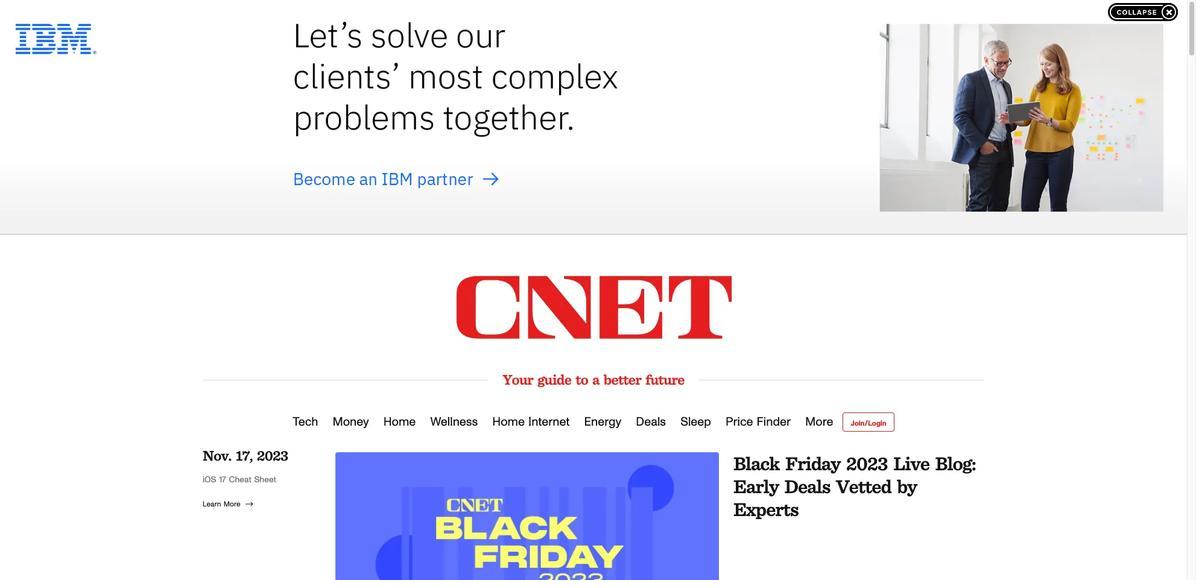 Task type: locate. For each thing, give the bounding box(es) containing it.
nov.
[[203, 447, 231, 465]]

home right money
[[384, 416, 416, 428]]

2023
[[257, 447, 288, 465], [846, 452, 888, 476]]

tech
[[293, 416, 318, 428]]

home left internet
[[493, 416, 525, 428]]

2023 for friday
[[846, 452, 888, 476]]

1 home from the left
[[384, 416, 416, 428]]

home for home internet
[[493, 416, 525, 428]]

1 vertical spatial deals
[[785, 475, 831, 498]]

0 vertical spatial deals
[[636, 416, 666, 428]]

a
[[593, 371, 600, 389]]

black friday 2023 live blog: early deals vetted by experts link
[[336, 452, 985, 580]]

ios
[[203, 476, 216, 485]]

cheat
[[229, 476, 251, 485]]

advertisement region
[[0, 0, 1188, 234]]

0 horizontal spatial home
[[384, 416, 416, 428]]

energy
[[584, 416, 622, 428]]

learn
[[203, 501, 221, 508]]

1 horizontal spatial 2023
[[846, 452, 888, 476]]

1 horizontal spatial home
[[493, 416, 525, 428]]

2 home from the left
[[493, 416, 525, 428]]

deals down future at the right bottom
[[636, 416, 666, 428]]

deals
[[636, 416, 666, 428], [785, 475, 831, 498]]

vetted
[[836, 475, 892, 498]]

price finder
[[726, 416, 791, 428]]

deals inside the black friday 2023 live blog: early deals vetted by experts
[[785, 475, 831, 498]]

home internet
[[493, 416, 570, 428]]

learn more
[[203, 501, 240, 508]]

1 horizontal spatial deals
[[785, 475, 831, 498]]

price finder link
[[726, 403, 791, 442]]

learn more link
[[203, 496, 321, 513]]

future
[[646, 371, 685, 389]]

2023 up "sheet"
[[257, 447, 288, 465]]

sleep
[[681, 416, 711, 428]]

0 horizontal spatial 2023
[[257, 447, 288, 465]]

blog:
[[936, 452, 976, 476]]

deals right early
[[785, 475, 831, 498]]

join/login button
[[843, 413, 895, 432]]

more
[[806, 416, 834, 428]]

your guide to a better future
[[503, 371, 685, 389]]

join/login
[[851, 420, 887, 427]]

2023 down join/login
[[846, 452, 888, 476]]

2023 inside the black friday 2023 live blog: early deals vetted by experts
[[846, 452, 888, 476]]

home
[[384, 416, 416, 428], [493, 416, 525, 428]]

black friday 2023 live blog: early deals vetted by experts
[[734, 452, 976, 521]]



Task type: describe. For each thing, give the bounding box(es) containing it.
more
[[224, 501, 240, 508]]

guide
[[538, 371, 571, 389]]

ios 17 cheat sheet
[[203, 476, 276, 485]]

live
[[894, 452, 930, 476]]

home for home
[[384, 416, 416, 428]]

better
[[604, 371, 642, 389]]

price
[[726, 416, 753, 428]]

experts
[[734, 498, 799, 521]]

black
[[734, 452, 780, 476]]

to
[[576, 371, 588, 389]]

17
[[219, 476, 226, 485]]

by
[[897, 475, 917, 498]]

nov. 17, 2023
[[203, 447, 288, 465]]

17,
[[236, 447, 253, 465]]

finder
[[757, 416, 791, 428]]

black friday live blog 2023 2.png image
[[336, 453, 719, 580]]

internet
[[529, 416, 570, 428]]

wellness
[[430, 416, 478, 428]]

friday
[[786, 452, 841, 476]]

early
[[734, 475, 779, 498]]

your
[[503, 371, 533, 389]]

sheet
[[254, 476, 276, 485]]

money
[[333, 416, 369, 428]]

0 horizontal spatial deals
[[636, 416, 666, 428]]

2023 for 17,
[[257, 447, 288, 465]]



Task type: vqa. For each thing, say whether or not it's contained in the screenshot.
RED
no



